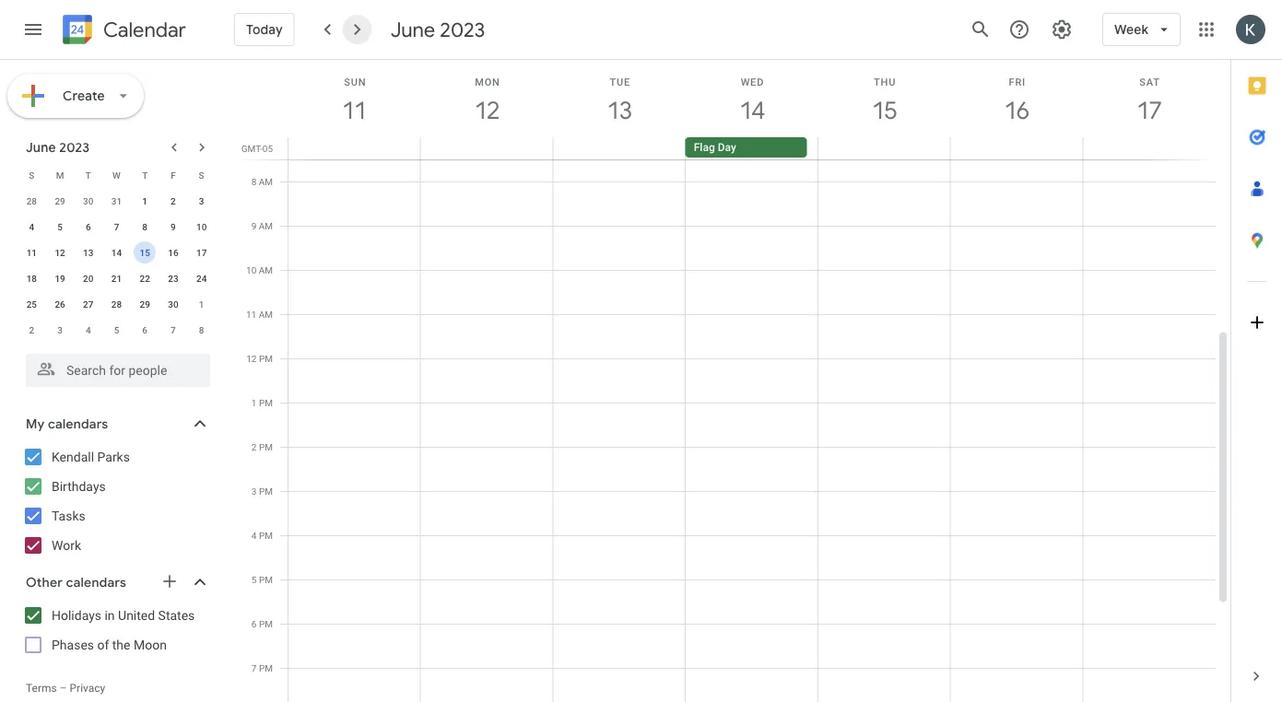 Task type: locate. For each thing, give the bounding box(es) containing it.
1 vertical spatial 4
[[86, 325, 91, 336]]

2 vertical spatial 1
[[252, 397, 257, 408]]

28 for 28 element
[[111, 299, 122, 310]]

0 horizontal spatial 5
[[57, 221, 63, 232]]

2 vertical spatial 3
[[252, 486, 257, 497]]

6 down 29 element
[[142, 325, 148, 336]]

states
[[158, 608, 195, 623]]

0 horizontal spatial 14
[[111, 247, 122, 258]]

2 pm from the top
[[259, 397, 273, 408]]

1 horizontal spatial 29
[[140, 299, 150, 310]]

1 horizontal spatial 5
[[114, 325, 119, 336]]

7 down may 31 element
[[114, 221, 119, 232]]

0 vertical spatial june
[[391, 17, 435, 42]]

june
[[391, 17, 435, 42], [26, 139, 56, 155]]

row up the "21" element
[[18, 240, 216, 266]]

31
[[111, 195, 122, 207]]

row containing 18
[[18, 266, 216, 291]]

6 pm from the top
[[259, 574, 273, 586]]

1 s from the left
[[29, 170, 34, 181]]

17 up 24 at the left top
[[196, 247, 207, 258]]

t left f
[[142, 170, 148, 181]]

pm for 7 pm
[[259, 663, 273, 674]]

fri
[[1009, 76, 1026, 88]]

t
[[86, 170, 91, 181], [142, 170, 148, 181]]

7 for 7 pm
[[252, 663, 257, 674]]

0 horizontal spatial 2023
[[59, 139, 90, 155]]

0 horizontal spatial june
[[26, 139, 56, 155]]

29 inside 29 element
[[140, 299, 150, 310]]

pm for 3 pm
[[259, 486, 273, 497]]

2 horizontal spatial 8
[[251, 176, 257, 187]]

2 horizontal spatial 2
[[252, 442, 257, 453]]

0 vertical spatial 8
[[251, 176, 257, 187]]

12 inside mon 12
[[474, 95, 498, 125]]

5 down may 29 element
[[57, 221, 63, 232]]

1 horizontal spatial 10
[[246, 265, 257, 276]]

10 up 17 'element'
[[196, 221, 207, 232]]

2 am from the top
[[259, 220, 273, 231]]

row up july 5 element
[[18, 291, 216, 317]]

0 horizontal spatial 9
[[171, 221, 176, 232]]

tab list
[[1232, 60, 1283, 651]]

0 horizontal spatial 16
[[168, 247, 179, 258]]

16 down fri
[[1004, 95, 1028, 125]]

cell down 17 link
[[1083, 137, 1215, 160]]

row
[[18, 162, 216, 188], [18, 188, 216, 214], [18, 214, 216, 240], [18, 240, 216, 266], [18, 266, 216, 291], [18, 291, 216, 317], [18, 317, 216, 343]]

row containing 11
[[18, 240, 216, 266]]

pm down 3 pm
[[259, 530, 273, 541]]

2 up 3 pm
[[252, 442, 257, 453]]

july 4 element
[[77, 319, 99, 341]]

calendars inside dropdown button
[[48, 416, 108, 432]]

create button
[[7, 74, 144, 118]]

27
[[83, 299, 94, 310]]

17
[[1137, 95, 1161, 125], [196, 247, 207, 258]]

8 inside july 8 'element'
[[199, 325, 204, 336]]

1 horizontal spatial 9
[[251, 220, 257, 231]]

1 vertical spatial 7
[[171, 325, 176, 336]]

16 up 23
[[168, 247, 179, 258]]

1 horizontal spatial june
[[391, 17, 435, 42]]

am
[[259, 176, 273, 187], [259, 220, 273, 231], [259, 265, 273, 276], [259, 309, 273, 320]]

21 element
[[106, 267, 128, 290]]

12
[[474, 95, 498, 125], [55, 247, 65, 258], [246, 353, 257, 364]]

sat 17
[[1137, 76, 1161, 125]]

3 am from the top
[[259, 265, 273, 276]]

2023 up mon
[[440, 17, 485, 42]]

12 inside row group
[[55, 247, 65, 258]]

flag day row
[[280, 137, 1231, 160]]

2 horizontal spatial 4
[[252, 530, 257, 541]]

gmt-
[[241, 143, 263, 154]]

5 pm from the top
[[259, 530, 273, 541]]

0 horizontal spatial 3
[[57, 325, 63, 336]]

4 down may 28 element
[[29, 221, 34, 232]]

7 row from the top
[[18, 317, 216, 343]]

8 down july 1 element
[[199, 325, 204, 336]]

1 vertical spatial 10
[[246, 265, 257, 276]]

2 vertical spatial 11
[[246, 309, 257, 320]]

s up may 28 element
[[29, 170, 34, 181]]

15 inside cell
[[140, 247, 150, 258]]

cell down 11 link
[[289, 137, 421, 160]]

grid
[[236, 60, 1231, 703]]

1 horizontal spatial 13
[[607, 95, 631, 125]]

2 horizontal spatial 1
[[252, 397, 257, 408]]

6
[[86, 221, 91, 232], [142, 325, 148, 336], [252, 619, 257, 630]]

0 vertical spatial 11
[[342, 95, 366, 125]]

0 vertical spatial 1
[[142, 195, 148, 207]]

phases
[[52, 638, 94, 653]]

28 inside may 28 element
[[26, 195, 37, 207]]

w
[[113, 170, 121, 181]]

united
[[118, 608, 155, 623]]

5 down 4 pm
[[252, 574, 257, 586]]

2 horizontal spatial 5
[[252, 574, 257, 586]]

0 horizontal spatial 11
[[26, 247, 37, 258]]

15 cell
[[131, 240, 159, 266]]

calendars up kendall
[[48, 416, 108, 432]]

0 horizontal spatial 28
[[26, 195, 37, 207]]

10 for 10
[[196, 221, 207, 232]]

6 up 13 element
[[86, 221, 91, 232]]

0 vertical spatial 2
[[171, 195, 176, 207]]

2 for 2 pm
[[252, 442, 257, 453]]

terms
[[26, 682, 57, 695]]

tue 13
[[607, 76, 631, 125]]

14
[[739, 95, 763, 125], [111, 247, 122, 258]]

0 horizontal spatial 2
[[29, 325, 34, 336]]

0 horizontal spatial 8
[[142, 221, 148, 232]]

week button
[[1103, 7, 1181, 52]]

9 for 9
[[171, 221, 176, 232]]

15 link
[[864, 89, 906, 132]]

0 horizontal spatial 15
[[140, 247, 150, 258]]

row down 28 element
[[18, 317, 216, 343]]

1 vertical spatial 3
[[57, 325, 63, 336]]

28 left may 29 element
[[26, 195, 37, 207]]

1 vertical spatial calendars
[[66, 575, 126, 591]]

8 up 15 element at the left of the page
[[142, 221, 148, 232]]

20
[[83, 273, 94, 284]]

0 horizontal spatial 30
[[83, 195, 94, 207]]

4 am from the top
[[259, 309, 273, 320]]

24 element
[[191, 267, 213, 290]]

may 31 element
[[106, 190, 128, 212]]

1 horizontal spatial 14
[[739, 95, 763, 125]]

12 up 19
[[55, 247, 65, 258]]

2 pm
[[252, 442, 273, 453]]

create
[[63, 88, 105, 104]]

29 inside may 29 element
[[55, 195, 65, 207]]

2 horizontal spatial 11
[[342, 95, 366, 125]]

calendar
[[103, 17, 186, 43]]

0 vertical spatial 15
[[872, 95, 896, 125]]

11 down sun
[[342, 95, 366, 125]]

11 element
[[21, 242, 43, 264]]

am up 12 pm
[[259, 309, 273, 320]]

3
[[199, 195, 204, 207], [57, 325, 63, 336], [252, 486, 257, 497]]

7 pm
[[252, 663, 273, 674]]

july 5 element
[[106, 319, 128, 341]]

1 vertical spatial 5
[[114, 325, 119, 336]]

18
[[26, 273, 37, 284]]

29 for 29 element
[[140, 299, 150, 310]]

1 vertical spatial 12
[[55, 247, 65, 258]]

thu 15
[[872, 76, 896, 125]]

t up may 30 element
[[86, 170, 91, 181]]

4 down 3 pm
[[252, 530, 257, 541]]

1 horizontal spatial 15
[[872, 95, 896, 125]]

s right f
[[199, 170, 204, 181]]

1 am from the top
[[259, 176, 273, 187]]

pm up the 1 pm
[[259, 353, 273, 364]]

0 vertical spatial 3
[[199, 195, 204, 207]]

1 horizontal spatial s
[[199, 170, 204, 181]]

3 down 26 element
[[57, 325, 63, 336]]

am for 11 am
[[259, 309, 273, 320]]

0 vertical spatial 17
[[1137, 95, 1161, 125]]

calendars up in
[[66, 575, 126, 591]]

0 vertical spatial 30
[[83, 195, 94, 207]]

1 horizontal spatial 2
[[171, 195, 176, 207]]

calendars for my calendars
[[48, 416, 108, 432]]

15
[[872, 95, 896, 125], [140, 247, 150, 258]]

row group
[[18, 188, 216, 343]]

7 pm from the top
[[259, 619, 273, 630]]

cell down 12 link on the top
[[421, 137, 553, 160]]

0 vertical spatial 12
[[474, 95, 498, 125]]

1 vertical spatial 13
[[83, 247, 94, 258]]

pm up 6 pm
[[259, 574, 273, 586]]

0 horizontal spatial 1
[[142, 195, 148, 207]]

0 horizontal spatial 10
[[196, 221, 207, 232]]

2 vertical spatial 6
[[252, 619, 257, 630]]

terms – privacy
[[26, 682, 105, 695]]

1 horizontal spatial 6
[[142, 325, 148, 336]]

7 for july 7 element
[[171, 325, 176, 336]]

10 for 10 am
[[246, 265, 257, 276]]

5 for july 5 element
[[114, 325, 119, 336]]

am for 10 am
[[259, 265, 273, 276]]

8 pm from the top
[[259, 663, 273, 674]]

0 vertical spatial calendars
[[48, 416, 108, 432]]

3 pm from the top
[[259, 442, 273, 453]]

23
[[168, 273, 179, 284]]

wed 14
[[739, 76, 765, 125]]

17 down the "sat" in the top of the page
[[1137, 95, 1161, 125]]

july 6 element
[[134, 319, 156, 341]]

11
[[342, 95, 366, 125], [26, 247, 37, 258], [246, 309, 257, 320]]

2 for july 2 element
[[29, 325, 34, 336]]

0 vertical spatial 10
[[196, 221, 207, 232]]

30 for may 30 element
[[83, 195, 94, 207]]

july 2 element
[[21, 319, 43, 341]]

30 right may 29 element
[[83, 195, 94, 207]]

1 down 12 pm
[[252, 397, 257, 408]]

2 vertical spatial 7
[[252, 663, 257, 674]]

0 horizontal spatial 13
[[83, 247, 94, 258]]

3 row from the top
[[18, 214, 216, 240]]

3 cell from the left
[[553, 137, 686, 160]]

12 link
[[466, 89, 509, 132]]

5 cell from the left
[[951, 137, 1083, 160]]

7 down 6 pm
[[252, 663, 257, 674]]

calendar element
[[59, 11, 186, 52]]

row up may 31 element
[[18, 162, 216, 188]]

0 vertical spatial 14
[[739, 95, 763, 125]]

0 horizontal spatial 7
[[114, 221, 119, 232]]

29 element
[[134, 293, 156, 315]]

1 horizontal spatial 3
[[199, 195, 204, 207]]

row down the 'w'
[[18, 188, 216, 214]]

5
[[57, 221, 63, 232], [114, 325, 119, 336], [252, 574, 257, 586]]

2023 up m
[[59, 139, 90, 155]]

17 inside grid
[[1137, 95, 1161, 125]]

9 up 10 am
[[251, 220, 257, 231]]

1 row from the top
[[18, 162, 216, 188]]

4 pm from the top
[[259, 486, 273, 497]]

9 for 9 am
[[251, 220, 257, 231]]

5 row from the top
[[18, 266, 216, 291]]

flag day button
[[686, 137, 807, 158]]

2 vertical spatial 4
[[252, 530, 257, 541]]

None search field
[[0, 347, 229, 387]]

main drawer image
[[22, 18, 44, 41]]

may 29 element
[[49, 190, 71, 212]]

1 horizontal spatial 30
[[168, 299, 179, 310]]

1 vertical spatial 8
[[142, 221, 148, 232]]

july 3 element
[[49, 319, 71, 341]]

14 element
[[106, 242, 128, 264]]

june 2023 up m
[[26, 139, 90, 155]]

2 vertical spatial 12
[[246, 353, 257, 364]]

row containing s
[[18, 162, 216, 188]]

10
[[196, 221, 207, 232], [246, 265, 257, 276]]

6 for 6 pm
[[252, 619, 257, 630]]

11 inside sun 11
[[342, 95, 366, 125]]

7
[[114, 221, 119, 232], [171, 325, 176, 336], [252, 663, 257, 674]]

28 down 21
[[111, 299, 122, 310]]

pm up 7 pm on the left bottom of the page
[[259, 619, 273, 630]]

row containing 2
[[18, 317, 216, 343]]

13
[[607, 95, 631, 125], [83, 247, 94, 258]]

15 up 22
[[140, 247, 150, 258]]

30
[[83, 195, 94, 207], [168, 299, 179, 310]]

1 right may 31 element
[[142, 195, 148, 207]]

0 horizontal spatial s
[[29, 170, 34, 181]]

14 inside june 2023 grid
[[111, 247, 122, 258]]

3 up 4 pm
[[252, 486, 257, 497]]

1 horizontal spatial june 2023
[[391, 17, 485, 42]]

27 element
[[77, 293, 99, 315]]

cell down 13 link
[[553, 137, 686, 160]]

4
[[29, 221, 34, 232], [86, 325, 91, 336], [252, 530, 257, 541]]

14 up 21
[[111, 247, 122, 258]]

1 horizontal spatial 11
[[246, 309, 257, 320]]

holidays in united states
[[52, 608, 195, 623]]

am down 8 am
[[259, 220, 273, 231]]

2 down f
[[171, 195, 176, 207]]

1 vertical spatial 1
[[199, 299, 204, 310]]

m
[[56, 170, 64, 181]]

05
[[263, 143, 273, 154]]

11 inside 11 element
[[26, 247, 37, 258]]

pm down 6 pm
[[259, 663, 273, 674]]

28
[[26, 195, 37, 207], [111, 299, 122, 310]]

12 down mon
[[474, 95, 498, 125]]

pm for 2 pm
[[259, 442, 273, 453]]

12 down 11 am
[[246, 353, 257, 364]]

26 element
[[49, 293, 71, 315]]

4 down 27 element
[[86, 325, 91, 336]]

row group containing 28
[[18, 188, 216, 343]]

5 for 5 pm
[[252, 574, 257, 586]]

8
[[251, 176, 257, 187], [142, 221, 148, 232], [199, 325, 204, 336]]

2 down 25 element
[[29, 325, 34, 336]]

23 element
[[162, 267, 184, 290]]

1 up july 8 'element'
[[199, 299, 204, 310]]

0 horizontal spatial t
[[86, 170, 91, 181]]

30 down 23
[[168, 299, 179, 310]]

s
[[29, 170, 34, 181], [199, 170, 204, 181]]

pm up 2 pm
[[259, 397, 273, 408]]

4 row from the top
[[18, 240, 216, 266]]

0 vertical spatial june 2023
[[391, 17, 485, 42]]

0 vertical spatial 29
[[55, 195, 65, 207]]

0 horizontal spatial june 2023
[[26, 139, 90, 155]]

1 vertical spatial 29
[[140, 299, 150, 310]]

today button
[[234, 7, 295, 52]]

kendall
[[52, 450, 94, 465]]

9
[[251, 220, 257, 231], [171, 221, 176, 232]]

2 s from the left
[[199, 170, 204, 181]]

25
[[26, 299, 37, 310]]

28 inside 28 element
[[111, 299, 122, 310]]

10 up 11 am
[[246, 265, 257, 276]]

2 horizontal spatial 6
[[252, 619, 257, 630]]

5 pm
[[252, 574, 273, 586]]

pm up 4 pm
[[259, 486, 273, 497]]

am down 05
[[259, 176, 273, 187]]

11 down 10 am
[[246, 309, 257, 320]]

12 for 12 element
[[55, 247, 65, 258]]

4 cell from the left
[[818, 137, 951, 160]]

13 down tue
[[607, 95, 631, 125]]

pm
[[259, 353, 273, 364], [259, 397, 273, 408], [259, 442, 273, 453], [259, 486, 273, 497], [259, 530, 273, 541], [259, 574, 273, 586], [259, 619, 273, 630], [259, 663, 273, 674]]

2 vertical spatial 5
[[252, 574, 257, 586]]

9 up 16 element
[[171, 221, 176, 232]]

sun 11
[[342, 76, 366, 125]]

2
[[171, 195, 176, 207], [29, 325, 34, 336], [252, 442, 257, 453]]

1 pm
[[252, 397, 273, 408]]

13 inside row group
[[83, 247, 94, 258]]

1 horizontal spatial 28
[[111, 299, 122, 310]]

0 vertical spatial 13
[[607, 95, 631, 125]]

9 inside row group
[[171, 221, 176, 232]]

1 pm from the top
[[259, 353, 273, 364]]

29
[[55, 195, 65, 207], [140, 299, 150, 310]]

pm up 3 pm
[[259, 442, 273, 453]]

0 horizontal spatial 4
[[29, 221, 34, 232]]

pm for 1 pm
[[259, 397, 273, 408]]

1 horizontal spatial 2023
[[440, 17, 485, 42]]

28 element
[[106, 293, 128, 315]]

2 horizontal spatial 3
[[252, 486, 257, 497]]

pm for 6 pm
[[259, 619, 273, 630]]

13 up 20 on the left top
[[83, 247, 94, 258]]

0 horizontal spatial 29
[[55, 195, 65, 207]]

cell
[[289, 137, 421, 160], [421, 137, 553, 160], [553, 137, 686, 160], [818, 137, 951, 160], [951, 137, 1083, 160], [1083, 137, 1215, 160]]

8 down gmt-
[[251, 176, 257, 187]]

fri 16
[[1004, 76, 1028, 125]]

0 vertical spatial 28
[[26, 195, 37, 207]]

1 vertical spatial 6
[[142, 325, 148, 336]]

calendars inside dropdown button
[[66, 575, 126, 591]]

2 vertical spatial 2
[[252, 442, 257, 453]]

row up 28 element
[[18, 266, 216, 291]]

row down may 31 element
[[18, 214, 216, 240]]

1 horizontal spatial 7
[[171, 325, 176, 336]]

settings menu image
[[1051, 18, 1073, 41]]

1 horizontal spatial 16
[[1004, 95, 1028, 125]]

1 vertical spatial 2023
[[59, 139, 90, 155]]

2023
[[440, 17, 485, 42], [59, 139, 90, 155]]

2 row from the top
[[18, 188, 216, 214]]

10 inside row group
[[196, 221, 207, 232]]

1 horizontal spatial t
[[142, 170, 148, 181]]

0 vertical spatial 2023
[[440, 17, 485, 42]]

pm for 5 pm
[[259, 574, 273, 586]]

cell down "16" "link"
[[951, 137, 1083, 160]]

1
[[142, 195, 148, 207], [199, 299, 204, 310], [252, 397, 257, 408]]

7 down 30 element
[[171, 325, 176, 336]]

15 down thu
[[872, 95, 896, 125]]

2 t from the left
[[142, 170, 148, 181]]

29 down m
[[55, 195, 65, 207]]

june 2023 up mon
[[391, 17, 485, 42]]

15 inside thu 15
[[872, 95, 896, 125]]

3 for 3 pm
[[252, 486, 257, 497]]

6 row from the top
[[18, 291, 216, 317]]

3 up 10 element
[[199, 195, 204, 207]]

1 vertical spatial 28
[[111, 299, 122, 310]]

1 horizontal spatial 1
[[199, 299, 204, 310]]

2 horizontal spatial 7
[[252, 663, 257, 674]]

6 down 5 pm
[[252, 619, 257, 630]]

today
[[246, 21, 283, 38]]

holidays
[[52, 608, 101, 623]]

2 cell from the left
[[421, 137, 553, 160]]

1 vertical spatial 15
[[140, 247, 150, 258]]

am down 9 am
[[259, 265, 273, 276]]

30 element
[[162, 293, 184, 315]]

14 down wed
[[739, 95, 763, 125]]

cell down 15 link
[[818, 137, 951, 160]]

privacy
[[70, 682, 105, 695]]

29 down 22
[[140, 299, 150, 310]]

11 up 18 on the top of page
[[26, 247, 37, 258]]

add other calendars image
[[160, 573, 179, 591]]

5 down 28 element
[[114, 325, 119, 336]]

row containing 25
[[18, 291, 216, 317]]

1 vertical spatial june
[[26, 139, 56, 155]]



Task type: vqa. For each thing, say whether or not it's contained in the screenshot.
5 corresponding to 5 PM
yes



Task type: describe. For each thing, give the bounding box(es) containing it.
0 horizontal spatial 6
[[86, 221, 91, 232]]

day
[[718, 141, 737, 154]]

parks
[[97, 450, 130, 465]]

12 pm
[[246, 353, 273, 364]]

my calendars button
[[4, 409, 229, 439]]

16 element
[[162, 242, 184, 264]]

moon
[[134, 638, 167, 653]]

22
[[140, 273, 150, 284]]

july 7 element
[[162, 319, 184, 341]]

6 for july 6 element
[[142, 325, 148, 336]]

other calendars
[[26, 575, 126, 591]]

flag
[[694, 141, 715, 154]]

the
[[112, 638, 130, 653]]

22 element
[[134, 267, 156, 290]]

may 28 element
[[21, 190, 43, 212]]

19
[[55, 273, 65, 284]]

30 for 30 element
[[168, 299, 179, 310]]

16 link
[[996, 89, 1039, 132]]

12 for 12 pm
[[246, 353, 257, 364]]

11 for 11 am
[[246, 309, 257, 320]]

grid containing 11
[[236, 60, 1231, 703]]

13 link
[[599, 89, 641, 132]]

kendall parks
[[52, 450, 130, 465]]

19 element
[[49, 267, 71, 290]]

flag day
[[694, 141, 737, 154]]

pm for 4 pm
[[259, 530, 273, 541]]

0 vertical spatial 16
[[1004, 95, 1028, 125]]

12 element
[[49, 242, 71, 264]]

calendars for other calendars
[[66, 575, 126, 591]]

20 element
[[77, 267, 99, 290]]

15 element
[[134, 242, 156, 264]]

may 30 element
[[77, 190, 99, 212]]

wed
[[741, 76, 765, 88]]

17 inside 'element'
[[196, 247, 207, 258]]

13 element
[[77, 242, 99, 264]]

my calendars
[[26, 416, 108, 432]]

am for 8 am
[[259, 176, 273, 187]]

work
[[52, 538, 81, 553]]

other calendars list
[[4, 601, 229, 660]]

10 element
[[191, 216, 213, 238]]

9 am
[[251, 220, 273, 231]]

Search for people text field
[[37, 354, 199, 387]]

4 for 4 pm
[[252, 530, 257, 541]]

24
[[196, 273, 207, 284]]

f
[[171, 170, 176, 181]]

week
[[1115, 21, 1149, 38]]

july 1 element
[[191, 293, 213, 315]]

21
[[111, 273, 122, 284]]

other
[[26, 575, 63, 591]]

birthdays
[[52, 479, 106, 494]]

calendar heading
[[100, 17, 186, 43]]

sun
[[344, 76, 366, 88]]

1 for 1 pm
[[252, 397, 257, 408]]

tasks
[[52, 509, 86, 524]]

17 element
[[191, 242, 213, 264]]

4 for july 4 element at the top of page
[[86, 325, 91, 336]]

other calendars button
[[4, 568, 229, 598]]

tue
[[610, 76, 631, 88]]

my calendars list
[[4, 443, 229, 561]]

am for 9 am
[[259, 220, 273, 231]]

4 pm
[[252, 530, 273, 541]]

25 element
[[21, 293, 43, 315]]

1 t from the left
[[86, 170, 91, 181]]

16 inside 16 element
[[168, 247, 179, 258]]

1 for july 1 element
[[199, 299, 204, 310]]

29 for may 29 element
[[55, 195, 65, 207]]

gmt-05
[[241, 143, 273, 154]]

8 am
[[251, 176, 273, 187]]

in
[[105, 608, 115, 623]]

11 link
[[334, 89, 376, 132]]

3 for july 3 element
[[57, 325, 63, 336]]

18 element
[[21, 267, 43, 290]]

sat
[[1140, 76, 1161, 88]]

10 am
[[246, 265, 273, 276]]

mon 12
[[474, 76, 500, 125]]

17 link
[[1129, 89, 1171, 132]]

11 am
[[246, 309, 273, 320]]

terms link
[[26, 682, 57, 695]]

–
[[60, 682, 67, 695]]

0 vertical spatial 4
[[29, 221, 34, 232]]

1 cell from the left
[[289, 137, 421, 160]]

mon
[[475, 76, 500, 88]]

3 pm
[[252, 486, 273, 497]]

thu
[[874, 76, 896, 88]]

14 inside wed 14
[[739, 95, 763, 125]]

28 for may 28 element
[[26, 195, 37, 207]]

phases of the moon
[[52, 638, 167, 653]]

8 for 8 am
[[251, 176, 257, 187]]

26
[[55, 299, 65, 310]]

june 2023 grid
[[18, 162, 216, 343]]

my
[[26, 416, 45, 432]]

14 link
[[731, 89, 774, 132]]

row containing 28
[[18, 188, 216, 214]]

pm for 12 pm
[[259, 353, 273, 364]]

8 for july 8 'element'
[[199, 325, 204, 336]]

of
[[97, 638, 109, 653]]

privacy link
[[70, 682, 105, 695]]

0 vertical spatial 5
[[57, 221, 63, 232]]

0 vertical spatial 7
[[114, 221, 119, 232]]

11 for 11 element
[[26, 247, 37, 258]]

6 cell from the left
[[1083, 137, 1215, 160]]

1 vertical spatial june 2023
[[26, 139, 90, 155]]

row containing 4
[[18, 214, 216, 240]]

6 pm
[[252, 619, 273, 630]]

july 8 element
[[191, 319, 213, 341]]



